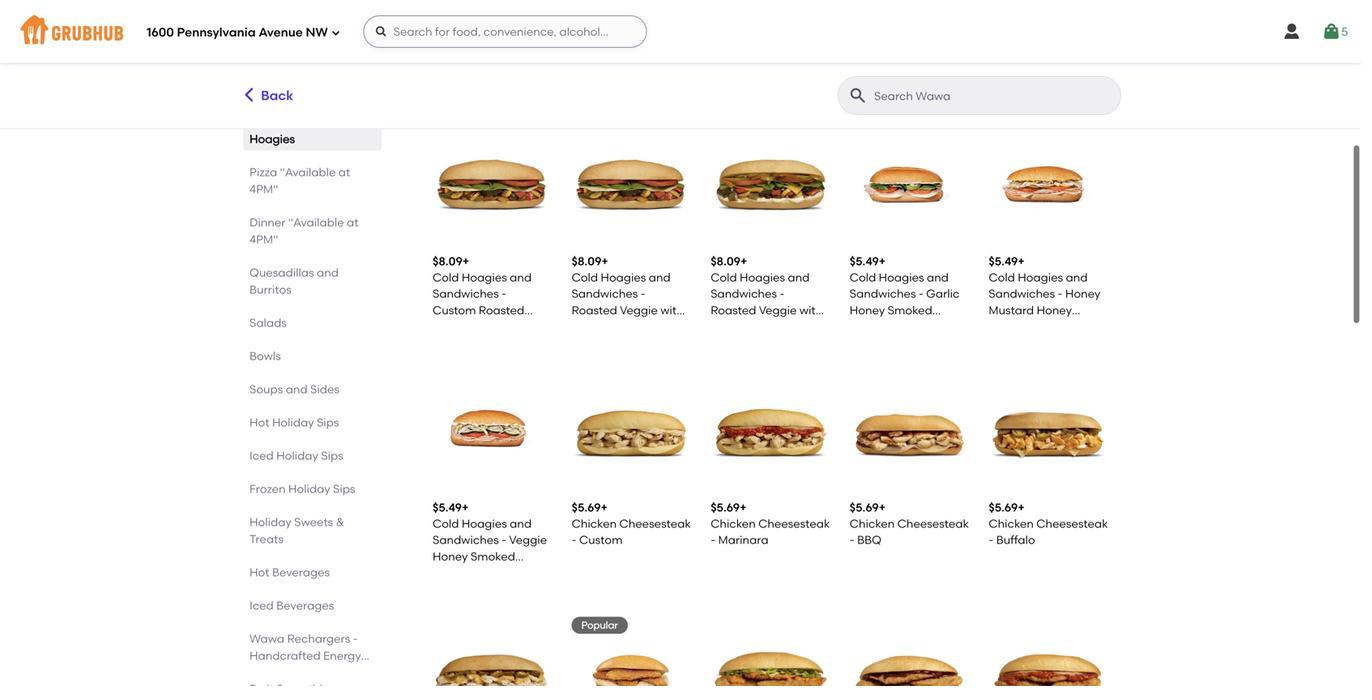 Task type: describe. For each thing, give the bounding box(es) containing it.
breaded chicken strips - bbq image
[[850, 617, 970, 687]]

and for $7.89 + cold hoagies and sandwiches - roast beef
[[649, 24, 671, 38]]

hot holiday sips tab
[[250, 414, 375, 431]]

hot for hot holiday sips
[[250, 416, 269, 430]]

chicken cheesesteak - chipotle image
[[433, 617, 552, 687]]

roasted inside $8.09 + cold hoagies and sandwiches - custom roasted veggie
[[479, 303, 525, 317]]

hoagies for $5.49 + cold hoagies and sandwiches - veggie honey smoked turkey
[[462, 517, 507, 531]]

+ for $5.69 + chicken cheesesteak - custom
[[601, 501, 608, 515]]

cold for $5.69 + cold hoagies and sandwiches - blt
[[433, 24, 459, 38]]

$5.49 for $5.49 + cold hoagies and sandwiches - honey mustard honey smoked turkey
[[989, 254, 1018, 268]]

cold hoagies and sandwiches - custom roasted veggie image
[[433, 124, 552, 244]]

holiday sweets & treats
[[250, 515, 345, 546]]

and for $8.09 + cold hoagies and sandwiches - custom roasted veggie
[[510, 271, 532, 284]]

$5.69 + chicken cheesesteak - marinara
[[711, 501, 830, 547]]

iced beverages
[[250, 599, 334, 613]]

dinner "available at 4pm"
[[250, 216, 359, 246]]

chicken cheesesteak - marinara image
[[711, 371, 831, 490]]

roasted for provolone
[[572, 303, 618, 317]]

roasted for ranch
[[711, 303, 757, 317]]

smoked inside $5.49 + cold hoagies and sandwiches - honey mustard honey smoked turkey
[[989, 320, 1034, 334]]

nw
[[306, 25, 328, 40]]

with for $8.09 + cold hoagies and sandwiches - roasted veggie with ranch & cheddar
[[800, 303, 823, 317]]

Search for food, convenience, alcohol... search field
[[364, 15, 647, 48]]

beef
[[572, 57, 597, 71]]

cold inside cold hoagies and sandwiches - pepperoni
[[850, 24, 876, 38]]

$8.09 + cold hoagies and sandwiches - roasted veggie with provolone
[[572, 254, 684, 334]]

wawa rechargers - handcrafted energy drinks (contains caffeine) tab
[[250, 631, 375, 687]]

sandwiches for $8.09 + cold hoagies and sandwiches - roasted veggie with ranch & cheddar
[[711, 287, 777, 301]]

honey inside $5.49 + cold hoagies and sandwiches - garlic honey smoked turkey
[[850, 303, 885, 317]]

main navigation navigation
[[0, 0, 1362, 63]]

hot holiday sips
[[250, 416, 339, 430]]

bbq
[[858, 534, 882, 547]]

hot for hot beverages
[[250, 566, 269, 580]]

and for $5.49 + cold hoagies and sandwiches - garlic honey smoked turkey
[[927, 271, 949, 284]]

- inside the $5.69 + chicken cheesesteak - bbq
[[850, 534, 855, 547]]

cheesesteak for chicken cheesesteak - custom
[[620, 517, 691, 531]]

chicken for bbq
[[850, 517, 895, 531]]

custom inside $5.69 + chicken cheesesteak - custom
[[579, 534, 623, 547]]

iced for iced holiday sips
[[250, 449, 274, 463]]

and inside cold hoagies and sandwiches - pepperoni
[[927, 24, 949, 38]]

2 horizontal spatial svg image
[[1283, 22, 1302, 41]]

sandwiches for $5.69 + cold hoagies and sandwiches - blt
[[433, 41, 499, 54]]

and for $5.49 + cold hoagies and sandwiches - honey mustard honey smoked turkey
[[1066, 271, 1088, 284]]

$5.69 for $5.69 + chicken cheesesteak - marinara
[[711, 501, 740, 515]]

(contains
[[286, 666, 340, 680]]

$5.69 for $5.69 + chicken cheesesteak - bbq
[[850, 501, 879, 515]]

$5.49 for $5.49 + cold hoagies and sandwiches - veggie honey smoked turkey
[[433, 501, 462, 515]]

energy
[[323, 649, 361, 663]]

$7.89
[[572, 8, 599, 22]]

$5.69 for $5.69 + chicken cheesesteak - custom
[[572, 501, 601, 515]]

drinks
[[250, 666, 283, 680]]

cold hoagies and sandwiches - roasted veggie with ranch & cheddar image
[[711, 124, 831, 244]]

- inside "$5.69 + cold hoagies and sandwiches - blt"
[[502, 41, 507, 54]]

+ for $8.09 + cold hoagies and sandwiches - custom roasted veggie
[[463, 254, 469, 268]]

smoked for $5.49 + cold hoagies and sandwiches - veggie honey smoked turkey
[[471, 550, 515, 564]]

& inside $8.09 + cold hoagies and sandwiches - roasted veggie with ranch & cheddar
[[749, 320, 758, 334]]

+ for $8.09 + cold hoagies and sandwiches - roasted veggie with provolone
[[602, 254, 609, 268]]

with for $8.09 + cold hoagies and sandwiches - roasted veggie with provolone
[[661, 303, 684, 317]]

beverages for iced beverages
[[276, 599, 334, 613]]

$5.69 + cold hoagies and sandwiches - blt
[[433, 8, 532, 54]]

1600 pennsylvania avenue nw
[[147, 25, 328, 40]]

quesadillas and burritos
[[250, 266, 339, 297]]

blt
[[509, 41, 529, 54]]

chicken for custom
[[572, 517, 617, 531]]

soups and sides tab
[[250, 381, 375, 398]]

salads
[[250, 316, 287, 330]]

cold for $5.49 + cold hoagies and sandwiches - veggie honey smoked turkey
[[433, 517, 459, 531]]

cold hoagies and sandwiches - honey mustard honey smoked turkey image
[[989, 124, 1109, 244]]

cold for $8.09 + cold hoagies and sandwiches - custom roasted veggie
[[433, 271, 459, 284]]

iced beverages tab
[[250, 597, 375, 614]]

provolone
[[572, 320, 626, 334]]

sandwiches for $5.49 + cold hoagies and sandwiches - veggie honey smoked turkey
[[433, 534, 499, 547]]

holiday for frozen
[[288, 482, 330, 496]]

marinara
[[719, 534, 769, 547]]

ranch
[[711, 320, 746, 334]]

$5.49 for $5.49 + cold hoagies and sandwiches - garlic honey smoked turkey
[[850, 254, 879, 268]]

buffalo
[[997, 534, 1036, 547]]

cheesesteak for chicken cheesesteak - bbq
[[898, 517, 969, 531]]

chicken cheesesteak - bbq image
[[850, 371, 970, 490]]

- inside $5.69 + chicken cheesesteak - custom
[[572, 534, 577, 547]]

pizza
[[250, 165, 277, 179]]

turkey for $5.49 + cold hoagies and sandwiches - garlic honey smoked turkey
[[850, 320, 885, 334]]

chicken for buffalo
[[989, 517, 1034, 531]]

cold for $8.09 + cold hoagies and sandwiches - roasted veggie with ranch & cheddar
[[711, 271, 737, 284]]

0 horizontal spatial svg image
[[331, 28, 341, 38]]

and inside quesadillas and burritos
[[317, 266, 339, 280]]

breaded chicken strips - chicken parmesan *sauce contains pork & beef* image
[[989, 617, 1109, 687]]

hoagies inside "tab"
[[250, 132, 295, 146]]

popular
[[582, 619, 618, 631]]

hot beverages tab
[[250, 564, 375, 581]]

- inside cold hoagies and sandwiches - pepperoni
[[919, 41, 924, 54]]

salads tab
[[250, 314, 375, 332]]

- inside $8.09 + cold hoagies and sandwiches - roasted veggie with provolone
[[641, 287, 646, 301]]

$5.49 + cold hoagies and sandwiches - garlic honey smoked turkey
[[850, 254, 960, 334]]

roast
[[648, 41, 680, 54]]

holiday for iced
[[276, 449, 318, 463]]

holiday inside holiday sweets & treats
[[250, 515, 292, 529]]

+ for $5.49 + cold hoagies and sandwiches - garlic honey smoked turkey
[[879, 254, 886, 268]]

cold for $7.89 + cold hoagies and sandwiches - roast beef
[[572, 24, 598, 38]]

cold hoagies and sandwiches - pepperoni
[[850, 24, 949, 71]]

turkey inside $5.49 + cold hoagies and sandwiches - honey mustard honey smoked turkey
[[1036, 320, 1072, 334]]

sandwiches for $5.49 + cold hoagies and sandwiches - garlic honey smoked turkey
[[850, 287, 916, 301]]

veggie inside $8.09 + cold hoagies and sandwiches - custom roasted veggie
[[433, 320, 471, 334]]

holiday sweets & treats tab
[[250, 514, 375, 548]]

soups and sides
[[250, 383, 340, 396]]

4pm" for pizza "available at 4pm"
[[250, 182, 278, 196]]

- inside $5.49 + cold hoagies and sandwiches - veggie honey smoked turkey
[[502, 534, 507, 547]]

cheesesteak for chicken cheesesteak - buffalo
[[1037, 517, 1108, 531]]

- inside $5.49 + cold hoagies and sandwiches - honey mustard honey smoked turkey
[[1058, 287, 1063, 301]]

cold for $5.49 + cold hoagies and sandwiches - honey mustard honey smoked turkey
[[989, 271, 1015, 284]]

mustard
[[989, 303, 1034, 317]]

hoagies for $8.09 + cold hoagies and sandwiches - roasted veggie with provolone
[[601, 271, 646, 284]]

cheesesteak for chicken cheesesteak - marinara
[[759, 517, 830, 531]]

hoagies inside cold hoagies and sandwiches - pepperoni
[[879, 24, 924, 38]]



Task type: locate. For each thing, give the bounding box(es) containing it.
pennsylvania
[[177, 25, 256, 40]]

- inside $7.89 + cold hoagies and sandwiches - roast beef
[[641, 41, 646, 54]]

0 vertical spatial smoked
[[888, 303, 933, 317]]

cold hoagies and sandwiches - veggie honey smoked turkey image
[[433, 371, 552, 490]]

sips for frozen holiday sips
[[333, 482, 356, 496]]

beverages
[[272, 566, 330, 580], [276, 599, 334, 613]]

cheesesteak
[[620, 517, 691, 531], [759, 517, 830, 531], [898, 517, 969, 531], [1037, 517, 1108, 531]]

3 $8.09 from the left
[[711, 254, 741, 268]]

chicken cheesesteak - buffalo image
[[989, 371, 1109, 490]]

1 vertical spatial 4pm"
[[250, 233, 278, 246]]

and
[[510, 24, 532, 38], [649, 24, 671, 38], [927, 24, 949, 38], [317, 266, 339, 280], [510, 271, 532, 284], [649, 271, 671, 284], [788, 271, 810, 284], [927, 271, 949, 284], [1066, 271, 1088, 284], [286, 383, 308, 396], [510, 517, 532, 531]]

chicken inside $5.69 + chicken cheesesteak - buffalo
[[989, 517, 1034, 531]]

and inside $8.09 + cold hoagies and sandwiches - roasted veggie with ranch & cheddar
[[788, 271, 810, 284]]

sandwiches inside cold hoagies and sandwiches - pepperoni
[[850, 41, 916, 54]]

cheesesteak inside $5.69 + chicken cheesesteak - buffalo
[[1037, 517, 1108, 531]]

magnifying glass icon image
[[849, 86, 868, 105]]

veggie
[[620, 303, 658, 317], [759, 303, 797, 317], [433, 320, 471, 334], [509, 534, 547, 547]]

sandwiches for $8.09 + cold hoagies and sandwiches - roasted veggie with provolone
[[572, 287, 638, 301]]

iced inside "iced beverages" tab
[[250, 599, 274, 613]]

and for $8.09 + cold hoagies and sandwiches - roasted veggie with provolone
[[649, 271, 671, 284]]

sandwiches inside $8.09 + cold hoagies and sandwiches - roasted veggie with provolone
[[572, 287, 638, 301]]

$5.49 inside $5.49 + cold hoagies and sandwiches - garlic honey smoked turkey
[[850, 254, 879, 268]]

$5.49
[[850, 254, 879, 268], [989, 254, 1018, 268], [433, 501, 462, 515]]

$8.09 for $8.09 + cold hoagies and sandwiches - roasted veggie with provolone
[[572, 254, 602, 268]]

chicken inside $5.69 + chicken cheesesteak - custom
[[572, 517, 617, 531]]

cheesesteak inside $5.69 + chicken cheesesteak - marinara
[[759, 517, 830, 531]]

breaded chicken strips - buffalo image
[[711, 617, 831, 687]]

1 horizontal spatial $8.09
[[572, 254, 602, 268]]

at down pizza "available at 4pm" tab
[[347, 216, 359, 229]]

$5.69 for $5.69 + chicken cheesesteak - buffalo
[[989, 501, 1018, 515]]

back button
[[240, 76, 294, 115]]

1 vertical spatial beverages
[[276, 599, 334, 613]]

hoagies for $5.49 + cold hoagies and sandwiches - honey mustard honey smoked turkey
[[1018, 271, 1064, 284]]

iced holiday sips tab
[[250, 447, 375, 464]]

holiday down hot holiday sips
[[276, 449, 318, 463]]

turkey for $5.49 + cold hoagies and sandwiches - veggie honey smoked turkey
[[433, 566, 468, 580]]

sips down hot holiday sips tab
[[321, 449, 343, 463]]

and inside $8.09 + cold hoagies and sandwiches - roasted veggie with provolone
[[649, 271, 671, 284]]

& inside holiday sweets & treats
[[336, 515, 345, 529]]

handcrafted
[[250, 649, 321, 663]]

with
[[661, 303, 684, 317], [800, 303, 823, 317]]

iced for iced beverages
[[250, 599, 274, 613]]

custom
[[433, 303, 476, 317], [579, 534, 623, 547]]

0 vertical spatial hot
[[250, 416, 269, 430]]

hoagies inside $8.09 + cold hoagies and sandwiches - roasted veggie with provolone
[[601, 271, 646, 284]]

4pm"
[[250, 182, 278, 196], [250, 233, 278, 246]]

cold for $8.09 + cold hoagies and sandwiches - roasted veggie with provolone
[[572, 271, 598, 284]]

iced
[[250, 449, 274, 463], [250, 599, 274, 613]]

svg image
[[1322, 22, 1342, 41]]

iced up frozen at the bottom
[[250, 449, 274, 463]]

0 vertical spatial beverages
[[272, 566, 330, 580]]

sandwiches inside "$5.69 + cold hoagies and sandwiches - blt"
[[433, 41, 499, 54]]

sides
[[310, 383, 340, 396]]

cheddar
[[760, 320, 810, 334]]

with inside $8.09 + cold hoagies and sandwiches - roasted veggie with provolone
[[661, 303, 684, 317]]

1 hot from the top
[[250, 416, 269, 430]]

sips inside hot holiday sips tab
[[317, 416, 339, 430]]

2 hot from the top
[[250, 566, 269, 580]]

2 chicken from the left
[[711, 517, 756, 531]]

+ inside $5.69 + chicken cheesesteak - marinara
[[740, 501, 747, 515]]

+ for $8.09 + cold hoagies and sandwiches - roasted veggie with ranch & cheddar
[[741, 254, 748, 268]]

+ inside $8.09 + cold hoagies and sandwiches - custom roasted veggie
[[463, 254, 469, 268]]

$8.09 + cold hoagies and sandwiches - roasted veggie with ranch & cheddar
[[711, 254, 823, 334]]

hoagies inside $5.49 + cold hoagies and sandwiches - veggie honey smoked turkey
[[462, 517, 507, 531]]

5
[[1342, 25, 1349, 38]]

hot
[[250, 416, 269, 430], [250, 566, 269, 580]]

5 button
[[1322, 17, 1349, 46]]

4 chicken from the left
[[989, 517, 1034, 531]]

sips
[[317, 416, 339, 430], [321, 449, 343, 463], [333, 482, 356, 496]]

4pm" inside the 'pizza "available at 4pm"'
[[250, 182, 278, 196]]

at for pizza "available at 4pm"
[[339, 165, 350, 179]]

beverages inside tab
[[276, 599, 334, 613]]

smoked for $5.49 + cold hoagies and sandwiches - garlic honey smoked turkey
[[888, 303, 933, 317]]

$5.69 + chicken cheesesteak - bbq
[[850, 501, 969, 547]]

0 horizontal spatial custom
[[433, 303, 476, 317]]

beverages for hot beverages
[[272, 566, 330, 580]]

$8.09 inside $8.09 + cold hoagies and sandwiches - roasted veggie with ranch & cheddar
[[711, 254, 741, 268]]

veggie inside $5.49 + cold hoagies and sandwiches - veggie honey smoked turkey
[[509, 534, 547, 547]]

2 horizontal spatial $5.49
[[989, 254, 1018, 268]]

+ for $7.89 + cold hoagies and sandwiches - roast beef
[[599, 8, 606, 22]]

2 vertical spatial smoked
[[471, 550, 515, 564]]

-
[[502, 41, 507, 54], [641, 41, 646, 54], [919, 41, 924, 54], [502, 287, 507, 301], [641, 287, 646, 301], [780, 287, 785, 301], [919, 287, 924, 301], [1058, 287, 1063, 301], [502, 534, 507, 547], [572, 534, 577, 547], [711, 534, 716, 547], [850, 534, 855, 547], [989, 534, 994, 547], [353, 632, 358, 646]]

dinner "available at 4pm" tab
[[250, 214, 375, 248]]

bowls
[[250, 349, 281, 363]]

sandwiches for $8.09 + cold hoagies and sandwiches - custom roasted veggie
[[433, 287, 499, 301]]

1 horizontal spatial svg image
[[375, 25, 388, 38]]

"available for pizza
[[280, 165, 336, 179]]

- inside $8.09 + cold hoagies and sandwiches - roasted veggie with ranch & cheddar
[[780, 287, 785, 301]]

chicken
[[572, 517, 617, 531], [711, 517, 756, 531], [850, 517, 895, 531], [989, 517, 1034, 531]]

caret left icon image
[[241, 86, 258, 104]]

"available
[[280, 165, 336, 179], [288, 216, 344, 229]]

"available inside dinner "available at 4pm"
[[288, 216, 344, 229]]

cheesesteak inside $5.69 + chicken cheesesteak - custom
[[620, 517, 691, 531]]

hoagies for $8.09 + cold hoagies and sandwiches - custom roasted veggie
[[462, 271, 507, 284]]

hoagies for $7.89 + cold hoagies and sandwiches - roast beef
[[601, 24, 646, 38]]

and inside $5.49 + cold hoagies and sandwiches - garlic honey smoked turkey
[[927, 271, 949, 284]]

hoagies inside $8.09 + cold hoagies and sandwiches - custom roasted veggie
[[462, 271, 507, 284]]

holiday up treats
[[250, 515, 292, 529]]

$8.09 inside $8.09 + cold hoagies and sandwiches - custom roasted veggie
[[433, 254, 463, 268]]

sips down the sides at the bottom of the page
[[317, 416, 339, 430]]

2 horizontal spatial $8.09
[[711, 254, 741, 268]]

1 horizontal spatial roasted
[[572, 303, 618, 317]]

turkey
[[850, 320, 885, 334], [1036, 320, 1072, 334], [433, 566, 468, 580]]

wawa rechargers - handcrafted energy drinks (contains caffeine)
[[250, 632, 361, 687]]

veggie inside $8.09 + cold hoagies and sandwiches - roasted veggie with ranch & cheddar
[[759, 303, 797, 317]]

"available down hoagies "tab"
[[280, 165, 336, 179]]

cold for $5.49 + cold hoagies and sandwiches - garlic honey smoked turkey
[[850, 271, 876, 284]]

4 cheesesteak from the left
[[1037, 517, 1108, 531]]

hoagies inside $5.49 + cold hoagies and sandwiches - honey mustard honey smoked turkey
[[1018, 271, 1064, 284]]

1 vertical spatial custom
[[579, 534, 623, 547]]

hoagies tab
[[250, 130, 375, 148]]

cold hoagies and sandwiches - garlic honey smoked turkey image
[[850, 124, 970, 244]]

2 4pm" from the top
[[250, 233, 278, 246]]

- inside $8.09 + cold hoagies and sandwiches - custom roasted veggie
[[502, 287, 507, 301]]

smoked inside $5.49 + cold hoagies and sandwiches - garlic honey smoked turkey
[[888, 303, 933, 317]]

frozen holiday sips tab
[[250, 481, 375, 498]]

custom inside $8.09 + cold hoagies and sandwiches - custom roasted veggie
[[433, 303, 476, 317]]

3 chicken from the left
[[850, 517, 895, 531]]

1 horizontal spatial smoked
[[888, 303, 933, 317]]

cold inside $8.09 + cold hoagies and sandwiches - custom roasted veggie
[[433, 271, 459, 284]]

1 vertical spatial smoked
[[989, 320, 1034, 334]]

$8.09 for $8.09 + cold hoagies and sandwiches - roasted veggie with ranch & cheddar
[[711, 254, 741, 268]]

quesadillas
[[250, 266, 314, 280]]

1600
[[147, 25, 174, 40]]

smoked inside $5.49 + cold hoagies and sandwiches - veggie honey smoked turkey
[[471, 550, 515, 564]]

1 vertical spatial iced
[[250, 599, 274, 613]]

sips for hot holiday sips
[[317, 416, 339, 430]]

0 horizontal spatial &
[[336, 515, 345, 529]]

2 horizontal spatial smoked
[[989, 320, 1034, 334]]

3 cheesesteak from the left
[[898, 517, 969, 531]]

1 iced from the top
[[250, 449, 274, 463]]

chicken for marinara
[[711, 517, 756, 531]]

4pm" inside dinner "available at 4pm"
[[250, 233, 278, 246]]

& right ranch
[[749, 320, 758, 334]]

$7.89 + cold hoagies and sandwiches - roast beef
[[572, 8, 680, 71]]

popular button
[[565, 611, 698, 687]]

1 chicken from the left
[[572, 517, 617, 531]]

cold inside $7.89 + cold hoagies and sandwiches - roast beef
[[572, 24, 598, 38]]

and inside $7.89 + cold hoagies and sandwiches - roast beef
[[649, 24, 671, 38]]

$5.69 inside $5.69 + chicken cheesesteak - marinara
[[711, 501, 740, 515]]

quesadillas and burritos tab
[[250, 264, 375, 298]]

sips inside iced holiday sips tab
[[321, 449, 343, 463]]

0 horizontal spatial turkey
[[433, 566, 468, 580]]

+ inside $8.09 + cold hoagies and sandwiches - roasted veggie with provolone
[[602, 254, 609, 268]]

& right sweets
[[336, 515, 345, 529]]

and inside "$5.69 + cold hoagies and sandwiches - blt"
[[510, 24, 532, 38]]

0 horizontal spatial $8.09
[[433, 254, 463, 268]]

avenue
[[259, 25, 303, 40]]

beverages up the iced beverages
[[272, 566, 330, 580]]

holiday
[[272, 416, 314, 430], [276, 449, 318, 463], [288, 482, 330, 496], [250, 515, 292, 529]]

$5.69 inside $5.69 + chicken cheesesteak - custom
[[572, 501, 601, 515]]

&
[[749, 320, 758, 334], [336, 515, 345, 529]]

2 $8.09 from the left
[[572, 254, 602, 268]]

chicken inside the $5.69 + chicken cheesesteak - bbq
[[850, 517, 895, 531]]

4pm" down the pizza
[[250, 182, 278, 196]]

veggie inside $8.09 + cold hoagies and sandwiches - roasted veggie with provolone
[[620, 303, 658, 317]]

+ for $5.49 + cold hoagies and sandwiches - veggie honey smoked turkey
[[462, 501, 469, 515]]

hoagies inside $7.89 + cold hoagies and sandwiches - roast beef
[[601, 24, 646, 38]]

$5.49 + cold hoagies and sandwiches - honey mustard honey smoked turkey
[[989, 254, 1101, 334]]

wawa
[[250, 632, 285, 646]]

treats
[[250, 533, 284, 546]]

0 vertical spatial &
[[749, 320, 758, 334]]

holiday down iced holiday sips tab
[[288, 482, 330, 496]]

sips inside the frozen holiday sips tab
[[333, 482, 356, 496]]

+ inside $8.09 + cold hoagies and sandwiches - roasted veggie with ranch & cheddar
[[741, 254, 748, 268]]

$5.49 inside $5.49 + cold hoagies and sandwiches - honey mustard honey smoked turkey
[[989, 254, 1018, 268]]

+ inside $5.49 + cold hoagies and sandwiches - veggie honey smoked turkey
[[462, 501, 469, 515]]

$8.09 + cold hoagies and sandwiches - custom roasted veggie
[[433, 254, 532, 334]]

honey
[[1066, 287, 1101, 301], [850, 303, 885, 317], [1037, 303, 1072, 317], [433, 550, 468, 564]]

pizza "available at 4pm"
[[250, 165, 350, 196]]

+ inside $5.49 + cold hoagies and sandwiches - honey mustard honey smoked turkey
[[1018, 254, 1025, 268]]

+ inside $5.69 + chicken cheesesteak - buffalo
[[1018, 501, 1025, 515]]

"available inside the 'pizza "available at 4pm"'
[[280, 165, 336, 179]]

+ inside $5.49 + cold hoagies and sandwiches - garlic honey smoked turkey
[[879, 254, 886, 268]]

$5.49 inside $5.49 + cold hoagies and sandwiches - veggie honey smoked turkey
[[433, 501, 462, 515]]

0 vertical spatial 4pm"
[[250, 182, 278, 196]]

and for $5.69 + cold hoagies and sandwiches - blt
[[510, 24, 532, 38]]

1 cheesesteak from the left
[[620, 517, 691, 531]]

soups
[[250, 383, 283, 396]]

cold hoagies and sandwiches - roasted veggie with provolone image
[[572, 124, 692, 244]]

"available for dinner
[[288, 216, 344, 229]]

$5.69
[[433, 8, 462, 22], [572, 501, 601, 515], [711, 501, 740, 515], [850, 501, 879, 515], [989, 501, 1018, 515]]

at inside the 'pizza "available at 4pm"'
[[339, 165, 350, 179]]

$5.49 + cold hoagies and sandwiches - veggie honey smoked turkey
[[433, 501, 547, 580]]

2 with from the left
[[800, 303, 823, 317]]

sips up sweets
[[333, 482, 356, 496]]

and for $8.09 + cold hoagies and sandwiches - roasted veggie with ranch & cheddar
[[788, 271, 810, 284]]

sandwiches inside $7.89 + cold hoagies and sandwiches - roast beef
[[572, 41, 638, 54]]

1 horizontal spatial custom
[[579, 534, 623, 547]]

pepperoni
[[850, 57, 907, 71]]

1 vertical spatial at
[[347, 216, 359, 229]]

sandwiches inside $8.09 + cold hoagies and sandwiches - custom roasted veggie
[[433, 287, 499, 301]]

breaded chicken strips - custom image
[[572, 617, 692, 687]]

$8.09
[[433, 254, 463, 268], [572, 254, 602, 268], [711, 254, 741, 268]]

2 horizontal spatial turkey
[[1036, 320, 1072, 334]]

roasted
[[479, 303, 525, 317], [572, 303, 618, 317], [711, 303, 757, 317]]

roasted inside $8.09 + cold hoagies and sandwiches - roasted veggie with provolone
[[572, 303, 618, 317]]

2 iced from the top
[[250, 599, 274, 613]]

sandwiches inside $5.49 + cold hoagies and sandwiches - garlic honey smoked turkey
[[850, 287, 916, 301]]

hoagies for $5.49 + cold hoagies and sandwiches - garlic honey smoked turkey
[[879, 271, 924, 284]]

sandwiches inside $5.49 + cold hoagies and sandwiches - veggie honey smoked turkey
[[433, 534, 499, 547]]

+ for $5.69 + chicken cheesesteak - buffalo
[[1018, 501, 1025, 515]]

hoagies inside "$5.69 + cold hoagies and sandwiches - blt"
[[462, 24, 507, 38]]

frozen holiday sips
[[250, 482, 356, 496]]

cold inside $5.49 + cold hoagies and sandwiches - honey mustard honey smoked turkey
[[989, 271, 1015, 284]]

- inside $5.69 + chicken cheesesteak - marinara
[[711, 534, 716, 547]]

cheesesteak inside the $5.69 + chicken cheesesteak - bbq
[[898, 517, 969, 531]]

bowls tab
[[250, 348, 375, 365]]

hoagies inside $8.09 + cold hoagies and sandwiches - roasted veggie with ranch & cheddar
[[740, 271, 785, 284]]

+ inside "$5.69 + cold hoagies and sandwiches - blt"
[[462, 8, 469, 22]]

caffeine)
[[250, 683, 301, 687]]

1 horizontal spatial with
[[800, 303, 823, 317]]

+ for $5.69 + cold hoagies and sandwiches - blt
[[462, 8, 469, 22]]

1 horizontal spatial turkey
[[850, 320, 885, 334]]

$5.69 inside "$5.69 + cold hoagies and sandwiches - blt"
[[433, 8, 462, 22]]

$5.69 + chicken cheesesteak - custom
[[572, 501, 691, 547]]

Search Wawa search field
[[873, 88, 1116, 104]]

iced holiday sips
[[250, 449, 343, 463]]

0 vertical spatial iced
[[250, 449, 274, 463]]

2 vertical spatial sips
[[333, 482, 356, 496]]

holiday down soups and sides
[[272, 416, 314, 430]]

0 vertical spatial at
[[339, 165, 350, 179]]

at inside dinner "available at 4pm"
[[347, 216, 359, 229]]

dinner
[[250, 216, 286, 229]]

at down hoagies "tab"
[[339, 165, 350, 179]]

back
[[261, 88, 294, 104]]

0 vertical spatial custom
[[433, 303, 476, 317]]

$8.09 for $8.09 + cold hoagies and sandwiches - custom roasted veggie
[[433, 254, 463, 268]]

0 horizontal spatial smoked
[[471, 550, 515, 564]]

2 roasted from the left
[[572, 303, 618, 317]]

+ inside $5.69 + chicken cheesesteak - custom
[[601, 501, 608, 515]]

1 $8.09 from the left
[[433, 254, 463, 268]]

+ inside $7.89 + cold hoagies and sandwiches - roast beef
[[599, 8, 606, 22]]

holiday for hot
[[272, 416, 314, 430]]

smoked
[[888, 303, 933, 317], [989, 320, 1034, 334], [471, 550, 515, 564]]

sweets
[[294, 515, 333, 529]]

+ for $5.69 + chicken cheesesteak - bbq
[[879, 501, 886, 515]]

+ for $5.49 + cold hoagies and sandwiches - honey mustard honey smoked turkey
[[1018, 254, 1025, 268]]

sandwiches
[[433, 41, 499, 54], [572, 41, 638, 54], [850, 41, 916, 54], [433, 287, 499, 301], [572, 287, 638, 301], [711, 287, 777, 301], [850, 287, 916, 301], [989, 287, 1055, 301], [433, 534, 499, 547]]

sandwiches for $5.49 + cold hoagies and sandwiches - honey mustard honey smoked turkey
[[989, 287, 1055, 301]]

beverages down 'hot beverages' tab
[[276, 599, 334, 613]]

cold
[[433, 24, 459, 38], [572, 24, 598, 38], [850, 24, 876, 38], [433, 271, 459, 284], [572, 271, 598, 284], [711, 271, 737, 284], [850, 271, 876, 284], [989, 271, 1015, 284], [433, 517, 459, 531]]

1 horizontal spatial &
[[749, 320, 758, 334]]

2 horizontal spatial roasted
[[711, 303, 757, 317]]

$8.09 inside $8.09 + cold hoagies and sandwiches - roasted veggie with provolone
[[572, 254, 602, 268]]

"available down pizza "available at 4pm" tab
[[288, 216, 344, 229]]

0 horizontal spatial roasted
[[479, 303, 525, 317]]

cold hoagies and sandwiches - pepperoni button
[[844, 0, 976, 79]]

+
[[462, 8, 469, 22], [599, 8, 606, 22], [463, 254, 469, 268], [602, 254, 609, 268], [741, 254, 748, 268], [879, 254, 886, 268], [1018, 254, 1025, 268], [462, 501, 469, 515], [601, 501, 608, 515], [740, 501, 747, 515], [879, 501, 886, 515], [1018, 501, 1025, 515]]

1 vertical spatial "available
[[288, 216, 344, 229]]

at
[[339, 165, 350, 179], [347, 216, 359, 229]]

iced up wawa
[[250, 599, 274, 613]]

burritos
[[250, 283, 292, 297]]

and for $5.49 + cold hoagies and sandwiches - veggie honey smoked turkey
[[510, 517, 532, 531]]

1 horizontal spatial $5.49
[[850, 254, 879, 268]]

1 with from the left
[[661, 303, 684, 317]]

1 vertical spatial sips
[[321, 449, 343, 463]]

hoagies for $5.69 + cold hoagies and sandwiches - blt
[[462, 24, 507, 38]]

1 vertical spatial &
[[336, 515, 345, 529]]

hoagies inside $5.49 + cold hoagies and sandwiches - garlic honey smoked turkey
[[879, 271, 924, 284]]

$5.69 inside the $5.69 + chicken cheesesteak - bbq
[[850, 501, 879, 515]]

+ inside the $5.69 + chicken cheesesteak - bbq
[[879, 501, 886, 515]]

honey inside $5.49 + cold hoagies and sandwiches - veggie honey smoked turkey
[[433, 550, 468, 564]]

4pm" down dinner
[[250, 233, 278, 246]]

+ for $5.69 + chicken cheesesteak - marinara
[[740, 501, 747, 515]]

1 roasted from the left
[[479, 303, 525, 317]]

0 vertical spatial sips
[[317, 416, 339, 430]]

hoagies for $8.09 + cold hoagies and sandwiches - roasted veggie with ranch & cheddar
[[740, 271, 785, 284]]

pizza "available at 4pm" tab
[[250, 164, 375, 198]]

2 cheesesteak from the left
[[759, 517, 830, 531]]

0 horizontal spatial with
[[661, 303, 684, 317]]

svg image
[[1283, 22, 1302, 41], [375, 25, 388, 38], [331, 28, 341, 38]]

1 4pm" from the top
[[250, 182, 278, 196]]

sips for iced holiday sips
[[321, 449, 343, 463]]

4pm" for dinner "available at 4pm"
[[250, 233, 278, 246]]

- inside $5.69 + chicken cheesesteak - buffalo
[[989, 534, 994, 547]]

cold inside $8.09 + cold hoagies and sandwiches - roasted veggie with provolone
[[572, 271, 598, 284]]

tab
[[250, 681, 375, 687]]

chicken inside $5.69 + chicken cheesesteak - marinara
[[711, 517, 756, 531]]

0 vertical spatial "available
[[280, 165, 336, 179]]

hot down treats
[[250, 566, 269, 580]]

$5.69 for $5.69 + cold hoagies and sandwiches - blt
[[433, 8, 462, 22]]

3 roasted from the left
[[711, 303, 757, 317]]

beverages inside tab
[[272, 566, 330, 580]]

sandwiches for $7.89 + cold hoagies and sandwiches - roast beef
[[572, 41, 638, 54]]

chicken cheesesteak - custom image
[[572, 371, 692, 490]]

roasted inside $8.09 + cold hoagies and sandwiches - roasted veggie with ranch & cheddar
[[711, 303, 757, 317]]

frozen
[[250, 482, 286, 496]]

hot beverages
[[250, 566, 330, 580]]

$5.69 + chicken cheesesteak - buffalo
[[989, 501, 1108, 547]]

and inside $5.49 + cold hoagies and sandwiches - veggie honey smoked turkey
[[510, 517, 532, 531]]

and inside $5.49 + cold hoagies and sandwiches - honey mustard honey smoked turkey
[[1066, 271, 1088, 284]]

sandwiches inside $8.09 + cold hoagies and sandwiches - roasted veggie with ranch & cheddar
[[711, 287, 777, 301]]

at for dinner "available at 4pm"
[[347, 216, 359, 229]]

1 vertical spatial hot
[[250, 566, 269, 580]]

0 horizontal spatial $5.49
[[433, 501, 462, 515]]

- inside $5.49 + cold hoagies and sandwiches - garlic honey smoked turkey
[[919, 287, 924, 301]]

rechargers
[[287, 632, 350, 646]]

garlic
[[927, 287, 960, 301]]

hoagies
[[462, 24, 507, 38], [601, 24, 646, 38], [879, 24, 924, 38], [250, 132, 295, 146], [462, 271, 507, 284], [601, 271, 646, 284], [740, 271, 785, 284], [879, 271, 924, 284], [1018, 271, 1064, 284], [462, 517, 507, 531]]

hot down soups
[[250, 416, 269, 430]]

- inside wawa rechargers - handcrafted energy drinks (contains caffeine)
[[353, 632, 358, 646]]



Task type: vqa. For each thing, say whether or not it's contained in the screenshot.
Gluten Free Horiatiki Greek Salad
no



